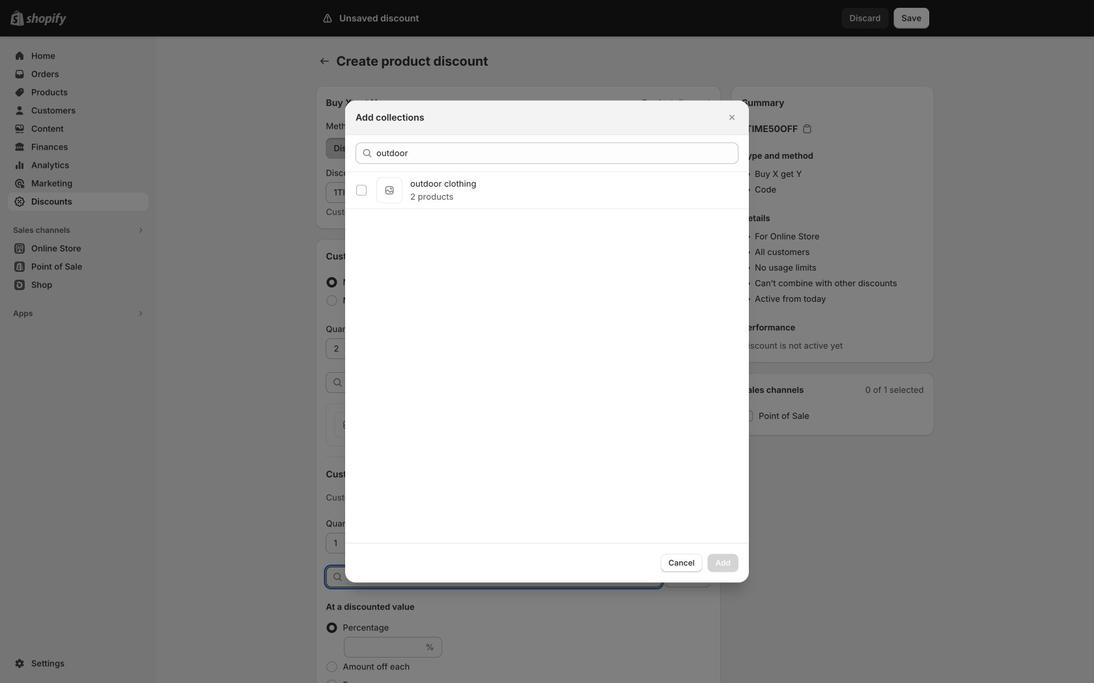 Task type: vqa. For each thing, say whether or not it's contained in the screenshot.
DIALOG
yes



Task type: locate. For each thing, give the bounding box(es) containing it.
dialog
[[0, 101, 1094, 583]]

shopify image
[[26, 13, 66, 26]]

Search collections text field
[[376, 143, 738, 164]]



